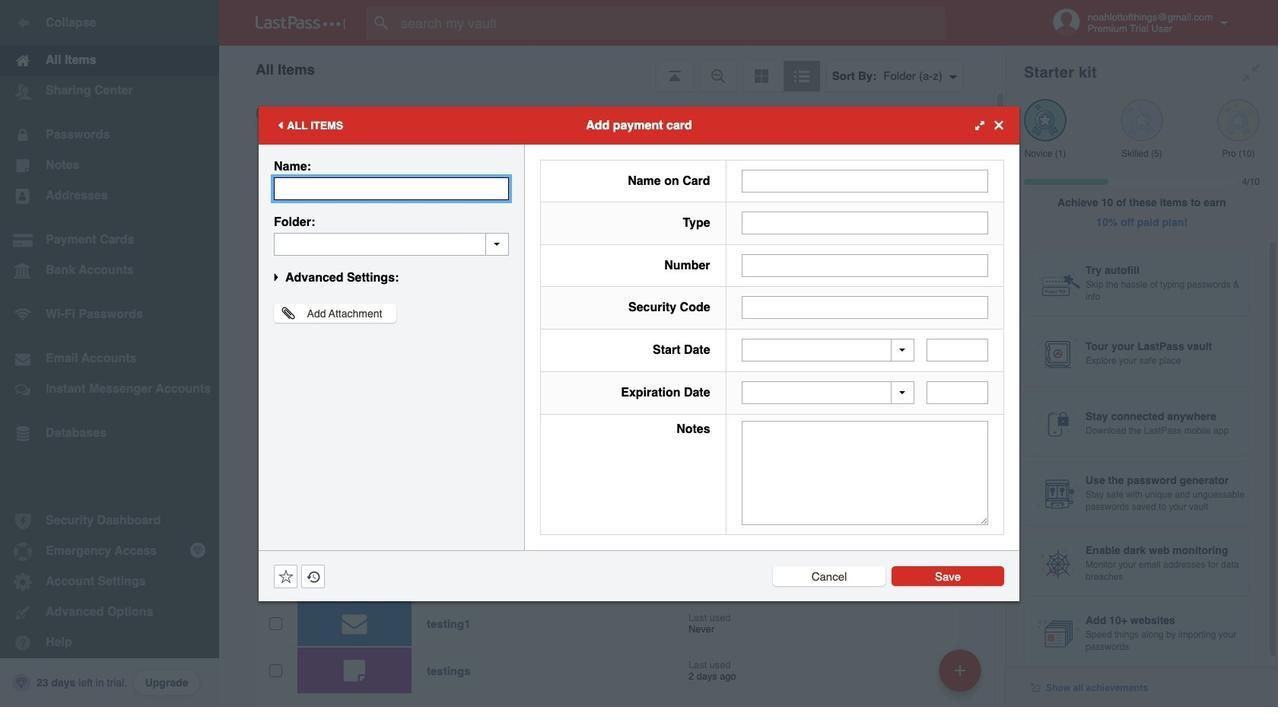 Task type: vqa. For each thing, say whether or not it's contained in the screenshot.
New Item element
no



Task type: locate. For each thing, give the bounding box(es) containing it.
search my vault text field
[[367, 6, 975, 40]]

None text field
[[742, 170, 989, 192], [742, 212, 989, 235], [742, 170, 989, 192], [742, 212, 989, 235]]

main navigation navigation
[[0, 0, 219, 707]]

dialog
[[259, 106, 1020, 601]]

vault options navigation
[[219, 46, 1006, 91]]

None text field
[[274, 177, 509, 200], [274, 233, 509, 255], [742, 254, 989, 277], [742, 296, 989, 319], [927, 339, 989, 362], [927, 382, 989, 404], [742, 421, 989, 525], [274, 177, 509, 200], [274, 233, 509, 255], [742, 254, 989, 277], [742, 296, 989, 319], [927, 339, 989, 362], [927, 382, 989, 404], [742, 421, 989, 525]]

lastpass image
[[256, 16, 346, 30]]

new item image
[[955, 665, 966, 676]]



Task type: describe. For each thing, give the bounding box(es) containing it.
new item navigation
[[934, 645, 991, 707]]

Search search field
[[367, 6, 975, 40]]



